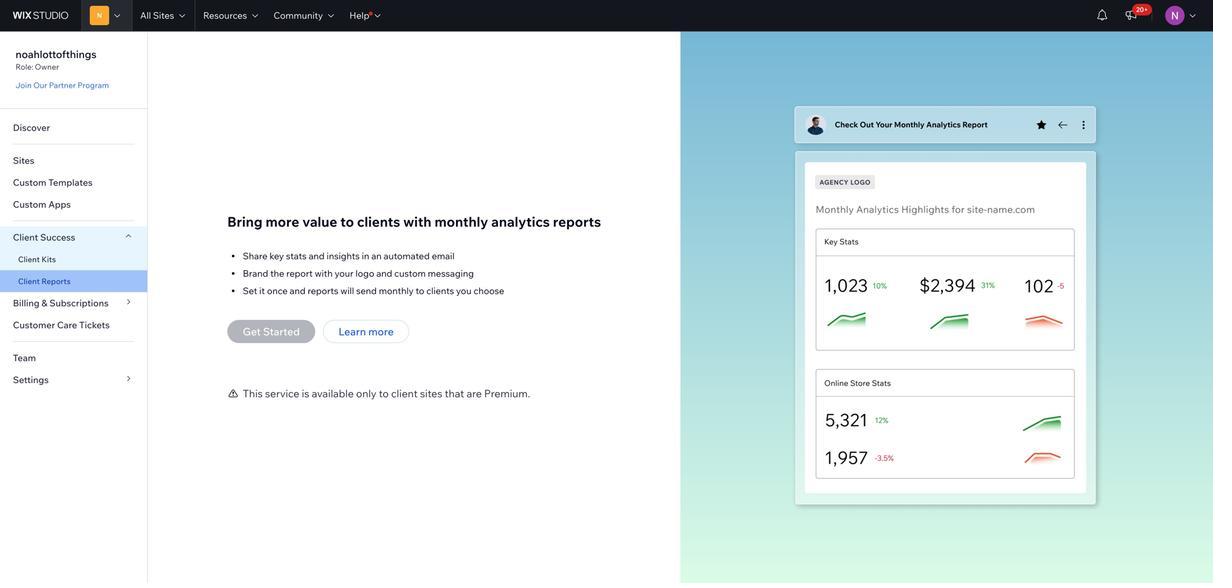 Task type: vqa. For each thing, say whether or not it's contained in the screenshot.
the 3/8
no



Task type: locate. For each thing, give the bounding box(es) containing it.
set
[[243, 286, 257, 297]]

0 horizontal spatial more
[[266, 213, 299, 231]]

monthly
[[435, 213, 488, 231], [379, 286, 414, 297]]

with
[[403, 213, 432, 231], [315, 268, 333, 279]]

more right learn
[[368, 326, 394, 338]]

client kits link
[[0, 249, 147, 271]]

with up "automated"
[[403, 213, 432, 231]]

noahlottofthings
[[16, 48, 97, 61]]

report
[[286, 268, 313, 279]]

client reports link
[[0, 271, 147, 293]]

more up the key
[[266, 213, 299, 231]]

stats
[[286, 251, 307, 262]]

to down custom
[[416, 286, 424, 297]]

more
[[266, 213, 299, 231], [368, 326, 394, 338]]

1 horizontal spatial more
[[368, 326, 394, 338]]

to
[[340, 213, 354, 231], [416, 286, 424, 297], [379, 388, 389, 400]]

discover
[[13, 122, 50, 133]]

client for client kits
[[18, 255, 40, 265]]

1 vertical spatial more
[[368, 326, 394, 338]]

0 horizontal spatial monthly
[[379, 286, 414, 297]]

2 vertical spatial client
[[18, 277, 40, 286]]

0 vertical spatial clients
[[357, 213, 400, 231]]

reports left will
[[308, 286, 338, 297]]

automated
[[384, 251, 430, 262]]

0 horizontal spatial sites
[[13, 155, 34, 166]]

brand
[[243, 268, 268, 279]]

your
[[335, 268, 354, 279]]

1 vertical spatial clients
[[426, 286, 454, 297]]

2 horizontal spatial and
[[376, 268, 392, 279]]

all sites
[[140, 10, 174, 21]]

custom inside custom apps link
[[13, 199, 46, 210]]

reports
[[41, 277, 71, 286]]

sites
[[153, 10, 174, 21], [13, 155, 34, 166]]

client reports
[[18, 277, 71, 286]]

0 vertical spatial custom
[[13, 177, 46, 188]]

custom left apps
[[13, 199, 46, 210]]

in
[[362, 251, 369, 262]]

service
[[265, 388, 299, 400]]

0 vertical spatial sites
[[153, 10, 174, 21]]

custom for custom apps
[[13, 199, 46, 210]]

email
[[432, 251, 455, 262]]

resources
[[203, 10, 247, 21]]

sidebar element
[[0, 31, 148, 584]]

reports
[[553, 213, 601, 231], [308, 286, 338, 297]]

clients up 'an'
[[357, 213, 400, 231]]

1 horizontal spatial and
[[309, 251, 325, 262]]

0 vertical spatial to
[[340, 213, 354, 231]]

learn more
[[339, 326, 394, 338]]

sites right all
[[153, 10, 174, 21]]

to right only
[[379, 388, 389, 400]]

to right value
[[340, 213, 354, 231]]

monthly down custom
[[379, 286, 414, 297]]

this service is available only to client sites that are premium.
[[243, 388, 530, 400]]

an
[[371, 251, 382, 262]]

1 horizontal spatial reports
[[553, 213, 601, 231]]

custom inside custom templates link
[[13, 177, 46, 188]]

custom
[[394, 268, 426, 279]]

and
[[309, 251, 325, 262], [376, 268, 392, 279], [290, 286, 306, 297]]

1 custom from the top
[[13, 177, 46, 188]]

client inside popup button
[[13, 232, 38, 243]]

and down 'an'
[[376, 268, 392, 279]]

set it once and reports will send monthly to clients you choose
[[243, 286, 504, 297]]

care
[[57, 320, 77, 331]]

program
[[78, 80, 109, 90]]

1 vertical spatial to
[[416, 286, 424, 297]]

reports right analytics
[[553, 213, 601, 231]]

you
[[456, 286, 472, 297]]

client up client kits at top left
[[13, 232, 38, 243]]

0 vertical spatial with
[[403, 213, 432, 231]]

owner
[[35, 62, 59, 72]]

clients
[[357, 213, 400, 231], [426, 286, 454, 297]]

0 vertical spatial and
[[309, 251, 325, 262]]

0 horizontal spatial to
[[340, 213, 354, 231]]

custom up custom apps
[[13, 177, 46, 188]]

0 vertical spatial client
[[13, 232, 38, 243]]

all
[[140, 10, 151, 21]]

with left your
[[315, 268, 333, 279]]

client up billing
[[18, 277, 40, 286]]

1 vertical spatial client
[[18, 255, 40, 265]]

kits
[[41, 255, 56, 265]]

client success button
[[0, 227, 147, 249]]

custom apps link
[[0, 194, 147, 216]]

custom
[[13, 177, 46, 188], [13, 199, 46, 210]]

clients down messaging
[[426, 286, 454, 297]]

2 custom from the top
[[13, 199, 46, 210]]

1 horizontal spatial to
[[379, 388, 389, 400]]

and for insights
[[309, 251, 325, 262]]

client
[[13, 232, 38, 243], [18, 255, 40, 265], [18, 277, 40, 286]]

and for reports
[[290, 286, 306, 297]]

and right stats
[[309, 251, 325, 262]]

client left kits at left
[[18, 255, 40, 265]]

0 horizontal spatial and
[[290, 286, 306, 297]]

20+
[[1136, 5, 1148, 14]]

join our partner program
[[16, 80, 109, 90]]

1 horizontal spatial with
[[403, 213, 432, 231]]

team
[[13, 353, 36, 364]]

insights
[[327, 251, 360, 262]]

custom apps
[[13, 199, 71, 210]]

and down report
[[290, 286, 306, 297]]

join our partner program button
[[16, 79, 109, 91]]

analytics
[[491, 213, 550, 231]]

0 vertical spatial more
[[266, 213, 299, 231]]

1 vertical spatial sites
[[13, 155, 34, 166]]

0 vertical spatial monthly
[[435, 213, 488, 231]]

1 vertical spatial monthly
[[379, 286, 414, 297]]

1 vertical spatial custom
[[13, 199, 46, 210]]

2 vertical spatial and
[[290, 286, 306, 297]]

1 vertical spatial with
[[315, 268, 333, 279]]

custom templates
[[13, 177, 93, 188]]

success
[[40, 232, 75, 243]]

sites down discover
[[13, 155, 34, 166]]

monthly up email
[[435, 213, 488, 231]]

0 horizontal spatial reports
[[308, 286, 338, 297]]

settings
[[13, 375, 49, 386]]

tickets
[[79, 320, 110, 331]]

sites inside 'sidebar' element
[[13, 155, 34, 166]]



Task type: describe. For each thing, give the bounding box(es) containing it.
noahlottofthings role: owner
[[16, 48, 97, 72]]

1 vertical spatial reports
[[308, 286, 338, 297]]

key
[[270, 251, 284, 262]]

custom templates link
[[0, 172, 147, 194]]

role:
[[16, 62, 33, 72]]

0 vertical spatial reports
[[553, 213, 601, 231]]

bring more value to clients with monthly analytics reports
[[227, 213, 601, 231]]

premium.
[[484, 388, 530, 400]]

custom for custom templates
[[13, 177, 46, 188]]

2 vertical spatial to
[[379, 388, 389, 400]]

community
[[274, 10, 323, 21]]

it
[[259, 286, 265, 297]]

share
[[243, 251, 267, 262]]

brand the report with your logo and custom messaging
[[243, 268, 474, 279]]

will
[[340, 286, 354, 297]]

client success
[[13, 232, 75, 243]]

sites link
[[0, 150, 147, 172]]

settings button
[[0, 369, 147, 391]]

customer care tickets
[[13, 320, 110, 331]]

apps
[[48, 199, 71, 210]]

value
[[302, 213, 337, 231]]

customer
[[13, 320, 55, 331]]

learn
[[339, 326, 366, 338]]

team link
[[0, 348, 147, 369]]

messaging
[[428, 268, 474, 279]]

available
[[312, 388, 354, 400]]

0 horizontal spatial with
[[315, 268, 333, 279]]

is
[[302, 388, 309, 400]]

the
[[270, 268, 284, 279]]

bring
[[227, 213, 263, 231]]

client for client reports
[[18, 277, 40, 286]]

billing & subscriptions
[[13, 298, 109, 309]]

logo
[[356, 268, 374, 279]]

our
[[33, 80, 47, 90]]

1 horizontal spatial clients
[[426, 286, 454, 297]]

are
[[467, 388, 482, 400]]

templates
[[48, 177, 93, 188]]

client for client success
[[13, 232, 38, 243]]

join
[[16, 80, 32, 90]]

choose
[[474, 286, 504, 297]]

learn more link
[[323, 320, 409, 344]]

that
[[445, 388, 464, 400]]

this
[[243, 388, 263, 400]]

n button
[[81, 0, 132, 31]]

client
[[391, 388, 418, 400]]

2 horizontal spatial to
[[416, 286, 424, 297]]

1 horizontal spatial sites
[[153, 10, 174, 21]]

more for bring
[[266, 213, 299, 231]]

n
[[97, 11, 102, 19]]

billing
[[13, 298, 39, 309]]

help button
[[342, 0, 388, 31]]

subscriptions
[[50, 298, 109, 309]]

billing & subscriptions button
[[0, 293, 147, 315]]

more for learn
[[368, 326, 394, 338]]

share key stats and insights in an automated email
[[243, 251, 455, 262]]

customer care tickets link
[[0, 315, 147, 337]]

help
[[349, 10, 369, 21]]

1 horizontal spatial monthly
[[435, 213, 488, 231]]

only
[[356, 388, 377, 400]]

1 vertical spatial and
[[376, 268, 392, 279]]

partner
[[49, 80, 76, 90]]

0 horizontal spatial clients
[[357, 213, 400, 231]]

discover link
[[0, 117, 147, 139]]

once
[[267, 286, 288, 297]]

send
[[356, 286, 377, 297]]

client kits
[[18, 255, 56, 265]]

sites
[[420, 388, 442, 400]]

&
[[42, 298, 47, 309]]



